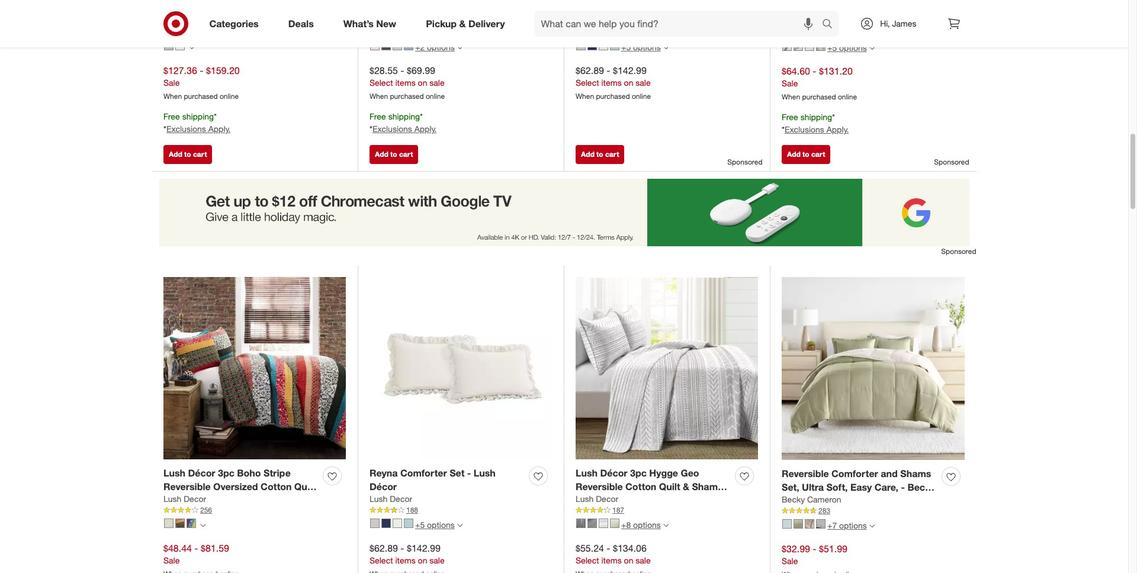 Task type: describe. For each thing, give the bounding box(es) containing it.
1 white image from the left
[[175, 41, 185, 50]]

purchased inside $62.89 - $142.99 select items on sale when purchased online
[[596, 92, 630, 101]]

lush inside lush décor 3pc boho stripe reversible oversized cotton quilt set
[[163, 467, 185, 479]]

2 horizontal spatial free
[[782, 112, 798, 122]]

pickup & delivery link
[[416, 11, 520, 37]]

add for $62.89 - $142.99
[[581, 150, 595, 159]]

serta link
[[370, 16, 390, 28]]

- inside $48.44 - $81.59 sale
[[195, 542, 198, 554]]

$142.99 for $62.89 - $142.99 select items on sale
[[407, 542, 441, 554]]

lush decor link for oversized
[[163, 494, 206, 506]]

& inside pickup & delivery link
[[459, 18, 466, 29]]

2 horizontal spatial free shipping * * exclusions apply.
[[782, 112, 849, 135]]

turquoise blue/tangerine image
[[175, 519, 185, 528]]

add to cart for $28.55
[[375, 150, 413, 159]]

plum purple/yellow image
[[187, 519, 196, 528]]

add to cart button for $62.89
[[576, 145, 625, 164]]

comforter for $32.99 - $51.99 sale
[[832, 468, 878, 480]]

$55.24
[[576, 542, 604, 554]]

gray image for $28.55
[[393, 41, 402, 50]]

sham inside lush décor 3pc hygge geo reversible cotton quilt & sham set
[[692, 481, 718, 493]]

black image
[[783, 42, 792, 51]]

lush décor 3pc haniya solid waffle woven 100% cotton textured comforter set
[[163, 0, 293, 28]]

decor for cotton
[[596, 494, 619, 504]]

lush decor for woven
[[163, 16, 206, 26]]

$127.36 - $159.20 sale when purchased online
[[163, 64, 240, 101]]

hi,
[[880, 18, 890, 28]]

woven
[[194, 3, 223, 15]]

farmhouse stripe reversible cotton comforter & sham set - lush décor
[[782, 0, 924, 29]]

+5 options button for $62.89 - $142.99 select items on sale
[[365, 516, 468, 535]]

all colors + 7 more colors element
[[869, 522, 875, 529]]

sponsored for $62.89 - $142.99
[[728, 157, 763, 166]]

becky cameron
[[782, 495, 842, 505]]

sale for $28.55 - $69.99 select items on sale when purchased online
[[430, 78, 445, 88]]

textured
[[163, 16, 202, 28]]

gray image for $55.24
[[599, 519, 608, 528]]

lush decor link for cotton
[[576, 494, 619, 506]]

reyna comforter set - lush décor for $62.89 - $142.99 select items on sale when purchased online
[[576, 0, 702, 15]]

hi, james
[[880, 18, 917, 28]]

reyna for $62.89 - $142.99 select items on sale when purchased online
[[576, 0, 604, 1]]

$28.55
[[370, 64, 398, 76]]

lush décor 3pc haniya solid waffle woven 100% cotton textured comforter set link
[[163, 0, 318, 28]]

sale for $48.44 - $81.59
[[163, 556, 180, 566]]

sale for $64.60 - $131.20
[[782, 78, 798, 89]]

dark gray image
[[381, 41, 391, 50]]

add for $28.55 - $69.99
[[375, 150, 388, 159]]

+5 options for $62.89 - $142.99 select items on sale when purchased online
[[621, 42, 661, 52]]

set,
[[782, 481, 800, 493]]

lush décor 3pc hygge geo reversible cotton quilt & sham set link
[[576, 467, 730, 506]]

what's new
[[343, 18, 396, 29]]

2 horizontal spatial apply.
[[827, 124, 849, 135]]

navy image for $62.89 - $142.99 select items on sale
[[381, 519, 391, 528]]

farmhouse stripe reversible cotton comforter & sham set - lush décor link
[[782, 0, 937, 29]]

$159.20
[[206, 64, 240, 76]]

exclusions apply. button for $28.55
[[373, 123, 437, 135]]

online inside $62.89 - $142.99 select items on sale when purchased online
[[632, 92, 651, 101]]

add to cart button for $64.60
[[782, 145, 831, 164]]

what's
[[343, 18, 374, 29]]

$32.99
[[782, 543, 810, 555]]

options for $32.99 - $51.99 sale
[[839, 520, 867, 530]]

when inside $64.60 - $131.20 sale when purchased online
[[782, 93, 800, 102]]

white image
[[393, 519, 402, 528]]

décor inside lush décor 3pc hygge geo reversible cotton quilt & sham set
[[600, 467, 628, 479]]

oversized
[[213, 481, 258, 493]]

décor inside lush décor 3pc boho stripe reversible oversized cotton quilt set
[[188, 467, 215, 479]]

items for $28.55 - $69.99 select items on sale when purchased online
[[395, 78, 416, 88]]

purchased inside $127.36 - $159.20 sale when purchased online
[[184, 92, 218, 101]]

decor for oversized
[[184, 494, 206, 504]]

hygge
[[649, 467, 678, 479]]

search button
[[817, 11, 846, 39]]

items for $55.24 - $134.06 select items on sale
[[602, 556, 622, 566]]

decor for woven
[[184, 16, 206, 26]]

+5 for $62.89 - $142.99 select items on sale when purchased online
[[621, 42, 631, 52]]

select for $55.24 - $134.06 select items on sale
[[576, 556, 599, 566]]

- inside farmhouse stripe reversible cotton comforter & sham set - lush décor
[[920, 3, 924, 15]]

2 horizontal spatial exclusions
[[785, 124, 824, 135]]

cart for $159.20
[[193, 150, 207, 159]]

$81.59
[[201, 542, 229, 554]]

black/white image
[[576, 519, 586, 528]]

what's new link
[[333, 11, 411, 37]]

decor for sham
[[802, 17, 825, 27]]

comforter for $62.89 - $142.99 select items on sale when purchased online
[[607, 0, 653, 1]]

decor up white icon
[[390, 494, 412, 504]]

comforter inside farmhouse stripe reversible cotton comforter & sham set - lush décor
[[816, 3, 862, 15]]

blue image
[[610, 41, 620, 50]]

cart for $69.99
[[399, 150, 413, 159]]

ivory image
[[610, 519, 620, 528]]

reyna for $62.89 - $142.99 select items on sale
[[370, 467, 398, 479]]

& inside lush décor 3pc hygge geo reversible cotton quilt & sham set
[[683, 481, 690, 493]]

becky cameron link
[[782, 494, 842, 506]]

navy image for $62.89 - $142.99 select items on sale when purchased online
[[588, 41, 597, 50]]

cart for $142.99
[[605, 150, 619, 159]]

+7
[[828, 520, 837, 530]]

online inside $127.36 - $159.20 sale when purchased online
[[220, 92, 239, 101]]

reversible comforter and shams set, ultra soft, easy care,  - becky cameron link
[[782, 467, 937, 507]]

$55.24 - $134.06 select items on sale
[[576, 542, 651, 566]]

reversible inside lush décor 3pc hygge geo reversible cotton quilt & sham set
[[576, 481, 623, 493]]

when inside $127.36 - $159.20 sale when purchased online
[[163, 92, 182, 101]]

options for $64.60 - $131.20 sale when purchased online
[[839, 42, 867, 52]]

+7 options button
[[777, 516, 880, 535]]

$28.55 - $69.99 select items on sale when purchased online
[[370, 64, 445, 101]]

reyna comforter set - lush décor for $62.89 - $142.99 select items on sale
[[370, 467, 496, 493]]

quilt inside lush décor 3pc hygge geo reversible cotton quilt & sham set
[[659, 481, 680, 493]]

reversible inside reversible comforter and shams set, ultra soft, easy care,  - becky cameron
[[782, 468, 829, 480]]

add to cart button for $28.55
[[370, 145, 418, 164]]

when inside $28.55 - $69.99 select items on sale when purchased online
[[370, 92, 388, 101]]

lush decor up white icon
[[370, 494, 412, 504]]

283
[[819, 507, 831, 516]]

exclusions for $127.36
[[166, 124, 206, 134]]

solid
[[270, 0, 293, 1]]

online inside $28.55 - $69.99 select items on sale when purchased online
[[426, 92, 445, 101]]

serta
[[370, 16, 390, 26]]

on for $62.89 - $142.99 select items on sale
[[418, 556, 427, 566]]

set inside lush décor 3pc hygge geo reversible cotton quilt & sham set
[[576, 494, 591, 506]]

$62.89 for $62.89 - $142.99 select items on sale
[[370, 542, 398, 554]]

+5 options button for $64.60 - $131.20 sale when purchased online
[[777, 38, 880, 57]]

0 vertical spatial blue image
[[794, 42, 803, 51]]

$131.20
[[819, 65, 853, 77]]

stripe inside lush décor 3pc boho stripe reversible oversized cotton quilt set
[[264, 467, 291, 479]]

light gray image
[[370, 519, 380, 528]]

add to cart for $62.89
[[581, 150, 619, 159]]

when inside $62.89 - $142.99 select items on sale when purchased online
[[576, 92, 594, 101]]

all colors + 5 more colors element for $62.89 - $142.99 select items on sale
[[457, 522, 463, 529]]

easy
[[851, 481, 872, 493]]

set inside lush décor 3pc haniya solid waffle woven 100% cotton textured comforter set
[[254, 16, 269, 28]]

navy / light gray image
[[816, 520, 826, 529]]

advertisement region
[[152, 179, 977, 246]]

sale for $127.36 - $159.20
[[163, 78, 180, 88]]

3pc for haniya
[[218, 0, 235, 1]]

- inside $127.36 - $159.20 sale when purchased online
[[200, 64, 203, 76]]

$64.60 - $131.20 sale when purchased online
[[782, 65, 857, 102]]

delivery
[[469, 18, 505, 29]]

187 link
[[576, 506, 758, 516]]

shams
[[901, 468, 931, 480]]

$64.60
[[782, 65, 810, 77]]

exclusions apply. button for $127.36
[[166, 123, 231, 135]]

sale for $32.99 - $51.99
[[782, 556, 798, 567]]

all colors image for $48.44
[[200, 523, 206, 528]]

- inside the $32.99 - $51.99 sale
[[813, 543, 817, 555]]

- inside $62.89 - $142.99 select items on sale
[[401, 542, 404, 554]]

shipping for $28.55
[[388, 112, 420, 122]]

What can we help you find? suggestions appear below search field
[[534, 11, 825, 37]]

reversible comforter and shams set, ultra soft, easy care,  - becky cameron
[[782, 468, 936, 507]]

1 vertical spatial becky
[[782, 495, 805, 505]]

all colors element for $127.36
[[189, 44, 194, 51]]

cotton inside lush décor 3pc haniya solid waffle woven 100% cotton textured comforter set
[[254, 3, 285, 15]]

$127.36
[[163, 64, 197, 76]]

256 link
[[163, 506, 346, 516]]

categories
[[209, 18, 259, 29]]

to for $62.89
[[597, 150, 603, 159]]

décor inside lush décor 3pc haniya solid waffle woven 100% cotton textured comforter set
[[188, 0, 215, 1]]

all colors + 8 more colors image
[[663, 523, 669, 528]]

set inside farmhouse stripe reversible cotton comforter & sham set - lush décor
[[902, 3, 917, 15]]

cotton inside lush décor 3pc hygge geo reversible cotton quilt & sham set
[[626, 481, 657, 493]]

lush decor up light gray icon
[[576, 16, 619, 26]]

boho
[[237, 467, 261, 479]]

items for $62.89 - $142.99 select items on sale when purchased online
[[602, 78, 622, 88]]

all colors + 5 more colors element for $62.89 - $142.99 select items on sale when purchased online
[[663, 44, 669, 51]]

105
[[819, 29, 831, 38]]

on for $28.55 - $69.99 select items on sale when purchased online
[[418, 78, 427, 88]]

100%
[[226, 3, 251, 15]]

new
[[376, 18, 396, 29]]

187
[[613, 506, 624, 515]]

0 horizontal spatial gray image
[[164, 41, 174, 50]]

exclusions for $28.55
[[373, 124, 412, 134]]

lush decor for oversized
[[163, 494, 206, 504]]

haniya
[[237, 0, 268, 1]]

lush decor link up white icon
[[370, 494, 412, 506]]



Task type: vqa. For each thing, say whether or not it's contained in the screenshot.
GPS in the Hi Terrible, thanks for reaching out about Apple Watch Series 9 GPS Aluminum Case with Sport Band.    This comes with a 1 Year Limited Warranty. To obtain a copy of the manufacturer's or supplier's warranty for this item prior to purchasing the item, please call Target Guest Services at 1-800-591-3869.    If you have any additional questions, we welcome you to contact MyTGTtech at 833-848-8324 every day, between 7am-11pm CST.
no



Task type: locate. For each thing, give the bounding box(es) containing it.
lush décor 3pc boho stripe reversible oversized cotton quilt set image
[[163, 277, 346, 460], [163, 277, 346, 460]]

on for $55.24 - $134.06 select items on sale
[[624, 556, 634, 566]]

quilt up 256 link
[[294, 481, 316, 493]]

1 vertical spatial 188 link
[[370, 506, 552, 516]]

décor up light gray icon
[[576, 3, 603, 15]]

reyna comforter set - lush décor link for $62.89 - $142.99 select items on sale when purchased online
[[576, 0, 730, 16]]

select for $62.89 - $142.99 select items on sale
[[370, 556, 393, 566]]

items down $134.06
[[602, 556, 622, 566]]

categories link
[[199, 11, 274, 37]]

when down $64.60
[[782, 93, 800, 102]]

cotton
[[254, 3, 285, 15], [782, 3, 813, 15], [261, 481, 292, 493], [626, 481, 657, 493]]

reyna comforter set - lush décor link
[[576, 0, 730, 16], [370, 467, 524, 494]]

0 horizontal spatial sham
[[692, 481, 718, 493]]

1 horizontal spatial $62.89
[[576, 64, 604, 76]]

free shipping * * exclusions apply. for $127.36
[[163, 112, 231, 134]]

becky
[[908, 481, 936, 493], [782, 495, 805, 505]]

options down 105 link
[[839, 42, 867, 52]]

1 horizontal spatial all colors + 5 more colors element
[[663, 44, 669, 51]]

add to cart button for $127.36
[[163, 145, 212, 164]]

1 horizontal spatial reyna comforter set - lush décor
[[576, 0, 702, 15]]

cameron
[[782, 495, 823, 507], [807, 495, 842, 505]]

sale inside $48.44 - $81.59 sale
[[163, 556, 180, 566]]

0 vertical spatial sham
[[874, 3, 900, 15]]

all colors + 2 more colors image
[[457, 45, 463, 50]]

3pc for hygge
[[630, 467, 647, 479]]

select down $55.24
[[576, 556, 599, 566]]

options
[[427, 42, 455, 52], [633, 42, 661, 52], [839, 42, 867, 52], [427, 520, 455, 530], [633, 520, 661, 530], [839, 520, 867, 530]]

3 add to cart button from the left
[[576, 145, 625, 164]]

105 link
[[782, 28, 965, 39]]

deals link
[[278, 11, 329, 37]]

purchased inside $28.55 - $69.99 select items on sale when purchased online
[[390, 92, 424, 101]]

and
[[881, 468, 898, 480]]

sale down $48.44
[[163, 556, 180, 566]]

comforter up search
[[816, 3, 862, 15]]

online inside $64.60 - $131.20 sale when purchased online
[[838, 93, 857, 102]]

sale inside $55.24 - $134.06 select items on sale
[[636, 556, 651, 566]]

2 horizontal spatial shipping
[[801, 112, 832, 122]]

3pc
[[218, 0, 235, 1], [218, 467, 235, 479], [630, 467, 647, 479]]

options left "all colors + 2 more colors" element
[[427, 42, 455, 52]]

exclusions
[[166, 124, 206, 134], [373, 124, 412, 134], [785, 124, 824, 135]]

options left all colors + 7 more colors "element" at the right bottom
[[839, 520, 867, 530]]

reversible comforter and shams set, ultra soft, easy care,  - becky cameron image
[[782, 277, 965, 460], [782, 277, 965, 460]]

all colors + 5 more colors image
[[663, 45, 669, 50], [869, 46, 875, 51], [457, 523, 463, 528]]

light gray image
[[576, 41, 586, 50]]

lush inside lush décor 3pc hygge geo reversible cotton quilt & sham set
[[576, 467, 598, 479]]

+2 options
[[415, 42, 455, 52]]

all colors + 5 more colors element for $64.60 - $131.20 sale when purchased online
[[869, 44, 875, 51]]

0 horizontal spatial reyna
[[370, 467, 398, 479]]

1 horizontal spatial shipping
[[388, 112, 420, 122]]

+5 options for $62.89 - $142.99 select items on sale
[[415, 520, 455, 530]]

sponsored for $64.60 - $131.20
[[934, 157, 969, 166]]

free shipping * * exclusions apply. down $64.60 - $131.20 sale when purchased online
[[782, 112, 849, 135]]

sale inside the $32.99 - $51.99 sale
[[782, 556, 798, 567]]

apply. for $69.99
[[414, 124, 437, 134]]

1 horizontal spatial gray image
[[599, 519, 608, 528]]

comforter up "easy"
[[832, 468, 878, 480]]

quilt down 'hygge' at the bottom right
[[659, 481, 680, 493]]

lush décor 3pc boho stripe reversible oversized cotton quilt set link
[[163, 467, 318, 506]]

256
[[200, 506, 212, 515]]

+5 options button for $62.89 - $142.99 select items on sale when purchased online
[[571, 38, 674, 57]]

exclusions apply. button down $64.60 - $131.20 sale when purchased online
[[785, 124, 849, 136]]

pickup
[[426, 18, 457, 29]]

lush decor down waffle
[[163, 16, 206, 26]]

white image down textured
[[175, 41, 185, 50]]

cart
[[193, 150, 207, 159], [399, 150, 413, 159], [605, 150, 619, 159], [812, 150, 825, 159]]

0 horizontal spatial free shipping * * exclusions apply.
[[163, 112, 231, 134]]

188 for $62.89 - $142.99 select items on sale
[[406, 506, 418, 515]]

blush image
[[370, 41, 380, 50]]

1 horizontal spatial all colors image
[[200, 523, 206, 528]]

+2
[[415, 42, 425, 52]]

decor up 187 on the bottom of the page
[[596, 494, 619, 504]]

3 add from the left
[[581, 150, 595, 159]]

+5
[[621, 42, 631, 52], [828, 42, 837, 52], [415, 520, 425, 530]]

2 add to cart button from the left
[[370, 145, 418, 164]]

1 horizontal spatial sham
[[874, 3, 900, 15]]

$62.89 inside $62.89 - $142.99 select items on sale
[[370, 542, 398, 554]]

reversible up ultra
[[782, 468, 829, 480]]

reyna
[[576, 0, 604, 1], [370, 467, 398, 479]]

1 vertical spatial sham
[[692, 481, 718, 493]]

1 horizontal spatial apply.
[[414, 124, 437, 134]]

deals
[[288, 18, 314, 29]]

0 horizontal spatial shipping
[[182, 112, 214, 122]]

1 horizontal spatial +5 options
[[621, 42, 661, 52]]

+5 options right white icon
[[415, 520, 455, 530]]

0 vertical spatial navy image
[[588, 41, 597, 50]]

options right blue image
[[633, 42, 661, 52]]

comforter down 100%
[[205, 16, 251, 28]]

3pc up the oversized
[[218, 467, 235, 479]]

0 horizontal spatial +5 options
[[415, 520, 455, 530]]

light blue image
[[404, 41, 413, 50]]

2 vertical spatial &
[[683, 481, 690, 493]]

- inside $62.89 - $142.99 select items on sale when purchased online
[[607, 64, 610, 76]]

1 horizontal spatial &
[[683, 481, 690, 493]]

lush decor link down the farmhouse on the right top of page
[[782, 16, 825, 28]]

& up 105 link
[[865, 3, 871, 15]]

free shipping * * exclusions apply. down $127.36 - $159.20 sale when purchased online
[[163, 112, 231, 134]]

taupe / chocolate image
[[805, 520, 815, 529]]

- inside $28.55 - $69.99 select items on sale when purchased online
[[401, 64, 404, 76]]

to for $64.60
[[803, 150, 810, 159]]

0 vertical spatial 188 link
[[576, 28, 758, 38]]

select inside $62.89 - $142.99 select items on sale
[[370, 556, 393, 566]]

lush decor up 187 on the bottom of the page
[[576, 494, 619, 504]]

gray image right charcoal icon
[[599, 519, 608, 528]]

*
[[214, 112, 217, 122], [420, 112, 423, 122], [832, 112, 835, 122], [163, 124, 166, 134], [370, 124, 373, 134], [782, 124, 785, 135]]

0 horizontal spatial $142.99
[[407, 542, 441, 554]]

1 vertical spatial $62.89
[[370, 542, 398, 554]]

1 horizontal spatial stripe
[[835, 0, 862, 2]]

1 horizontal spatial becky
[[908, 481, 936, 493]]

when down $28.55
[[370, 92, 388, 101]]

0 vertical spatial gray image
[[393, 41, 402, 50]]

white image left blue image
[[599, 41, 608, 50]]

188
[[613, 28, 624, 37], [406, 506, 418, 515]]

1 vertical spatial reyna comforter set - lush décor link
[[370, 467, 524, 494]]

care,
[[875, 481, 899, 493]]

$48.44 - $81.59 sale
[[163, 542, 229, 566]]

0 horizontal spatial reyna comforter set - lush décor
[[370, 467, 496, 493]]

2 horizontal spatial +5 options button
[[777, 38, 880, 57]]

0 horizontal spatial exclusions
[[166, 124, 206, 134]]

apply. down $64.60 - $131.20 sale when purchased online
[[827, 124, 849, 135]]

lush décor 3pc hygge geo reversible cotton quilt & sham set
[[576, 467, 718, 506]]

0 vertical spatial reyna comforter set - lush décor
[[576, 0, 702, 15]]

188 up $62.89 - $142.99 select items on sale
[[406, 506, 418, 515]]

free shipping * * exclusions apply.
[[163, 112, 231, 134], [370, 112, 437, 134], [782, 112, 849, 135]]

blue image left dark gray icon
[[794, 42, 803, 51]]

white image
[[175, 41, 185, 50], [599, 41, 608, 50]]

0 horizontal spatial all colors element
[[189, 44, 194, 51]]

cotton down 'hygge' at the bottom right
[[626, 481, 657, 493]]

& right pickup
[[459, 18, 466, 29]]

cart for $131.20
[[812, 150, 825, 159]]

add to cart
[[169, 150, 207, 159], [375, 150, 413, 159], [581, 150, 619, 159], [787, 150, 825, 159]]

0 horizontal spatial navy image
[[381, 519, 391, 528]]

add for $64.60 - $131.20
[[787, 150, 801, 159]]

$62.89 - $142.99 select items on sale when purchased online
[[576, 64, 651, 101]]

décor up woven
[[188, 0, 215, 1]]

soft,
[[827, 481, 848, 493]]

0 horizontal spatial becky
[[782, 495, 805, 505]]

+5 options button
[[571, 38, 674, 57], [777, 38, 880, 57], [365, 516, 468, 535]]

4 add from the left
[[787, 150, 801, 159]]

1 horizontal spatial +5 options button
[[571, 38, 674, 57]]

stripe
[[835, 0, 862, 2], [264, 467, 291, 479]]

options for $62.89 - $142.99 select items on sale when purchased online
[[633, 42, 661, 52]]

décor down the farmhouse on the right top of page
[[807, 17, 834, 29]]

sham inside farmhouse stripe reversible cotton comforter & sham set - lush décor
[[874, 3, 900, 15]]

$48.44
[[163, 542, 192, 554]]

when
[[163, 92, 182, 101], [370, 92, 388, 101], [576, 92, 594, 101], [782, 93, 800, 102]]

on inside $62.89 - $142.99 select items on sale when purchased online
[[624, 78, 634, 88]]

on inside $28.55 - $69.99 select items on sale when purchased online
[[418, 78, 427, 88]]

décor
[[188, 0, 215, 1], [576, 3, 603, 15], [807, 17, 834, 29], [188, 467, 215, 479], [600, 467, 628, 479], [370, 481, 397, 493]]

1 vertical spatial $142.99
[[407, 542, 441, 554]]

+5 right blue image
[[621, 42, 631, 52]]

stripe inside farmhouse stripe reversible cotton comforter & sham set - lush décor
[[835, 0, 862, 2]]

apply. down $28.55 - $69.99 select items on sale when purchased online at the top left of the page
[[414, 124, 437, 134]]

+2 options button
[[365, 38, 468, 57]]

3pc inside lush décor 3pc boho stripe reversible oversized cotton quilt set
[[218, 467, 235, 479]]

+5 options up $131.20 on the top right
[[828, 42, 867, 52]]

0 horizontal spatial 188
[[406, 506, 418, 515]]

sale inside $62.89 - $142.99 select items on sale when purchased online
[[636, 78, 651, 88]]

add for $127.36 - $159.20
[[169, 150, 182, 159]]

2 horizontal spatial +5
[[828, 42, 837, 52]]

cotton inside farmhouse stripe reversible cotton comforter & sham set - lush décor
[[782, 3, 813, 15]]

$134.06
[[613, 542, 647, 554]]

+7 options
[[828, 520, 867, 530]]

online
[[220, 92, 239, 101], [426, 92, 445, 101], [632, 92, 651, 101], [838, 93, 857, 102]]

1 horizontal spatial +5
[[621, 42, 631, 52]]

cream/beige/brown image
[[164, 519, 174, 528]]

0 vertical spatial 188
[[613, 28, 624, 37]]

shipping for $127.36
[[182, 112, 214, 122]]

+5 options button up $62.89 - $142.99 select items on sale when purchased online
[[571, 38, 674, 57]]

188 for $62.89 - $142.99 select items on sale when purchased online
[[613, 28, 624, 37]]

$62.89 - $142.99 select items on sale
[[370, 542, 445, 566]]

purchased down $127.36
[[184, 92, 218, 101]]

comforter inside reversible comforter and shams set, ultra soft, easy care,  - becky cameron
[[832, 468, 878, 480]]

1 add to cart button from the left
[[163, 145, 212, 164]]

decor up 105
[[802, 17, 825, 27]]

reversible inside lush décor 3pc boho stripe reversible oversized cotton quilt set
[[163, 481, 211, 493]]

1 vertical spatial 188
[[406, 506, 418, 515]]

2 add to cart from the left
[[375, 150, 413, 159]]

charcoal image
[[588, 519, 597, 528]]

gray image
[[393, 41, 402, 50], [599, 519, 608, 528]]

items inside $62.89 - $142.99 select items on sale
[[395, 556, 416, 566]]

purchased down $131.20 on the top right
[[802, 93, 836, 102]]

all colors element right plum purple/yellow image
[[200, 522, 206, 529]]

all colors image for $127.36
[[189, 45, 194, 50]]

$69.99
[[407, 64, 435, 76]]

2 white image from the left
[[599, 41, 608, 50]]

all colors + 2 more colors element
[[457, 44, 463, 51]]

décor inside farmhouse stripe reversible cotton comforter & sham set - lush décor
[[807, 17, 834, 29]]

1 horizontal spatial free shipping * * exclusions apply.
[[370, 112, 437, 134]]

1 vertical spatial navy image
[[381, 519, 391, 528]]

sham
[[874, 3, 900, 15], [692, 481, 718, 493]]

sale inside $64.60 - $131.20 sale when purchased online
[[782, 78, 798, 89]]

décor up light gray image
[[370, 481, 397, 493]]

items inside $55.24 - $134.06 select items on sale
[[602, 556, 622, 566]]

0 vertical spatial all colors element
[[189, 44, 194, 51]]

stripe up search
[[835, 0, 862, 2]]

2 horizontal spatial all colors + 5 more colors image
[[869, 46, 875, 51]]

james
[[892, 18, 917, 28]]

lush decor
[[163, 16, 206, 26], [576, 16, 619, 26], [782, 17, 825, 27], [163, 494, 206, 504], [370, 494, 412, 504], [576, 494, 619, 504]]

reyna comforter set - lush décor link for $62.89 - $142.99 select items on sale
[[370, 467, 524, 494]]

options for $55.24 - $134.06 select items on sale
[[633, 520, 661, 530]]

stripe right boho
[[264, 467, 291, 479]]

on inside $55.24 - $134.06 select items on sale
[[624, 556, 634, 566]]

188 up blue image
[[613, 28, 624, 37]]

188 link for $62.89 - $142.99 select items on sale
[[370, 506, 552, 516]]

0 vertical spatial $62.89
[[576, 64, 604, 76]]

+5 options right blue image
[[621, 42, 661, 52]]

1 vertical spatial &
[[459, 18, 466, 29]]

decor up the 256
[[184, 494, 206, 504]]

cameron inside reversible comforter and shams set, ultra soft, easy care,  - becky cameron
[[782, 495, 823, 507]]

reyna up light gray icon
[[576, 0, 604, 1]]

0 horizontal spatial stripe
[[264, 467, 291, 479]]

lush décor 3pc hygge geo reversible cotton quilt & sham set image
[[576, 277, 758, 460], [576, 277, 758, 460]]

all colors + 5 more colors image for $62.89 - $142.99 select items on sale when purchased online
[[663, 45, 669, 50]]

all colors + 5 more colors element
[[663, 44, 669, 51], [869, 44, 875, 51], [457, 522, 463, 529]]

0 horizontal spatial blue image
[[404, 519, 413, 528]]

comforter for $62.89 - $142.99 select items on sale
[[400, 467, 447, 479]]

3pc inside lush décor 3pc haniya solid waffle woven 100% cotton textured comforter set
[[218, 0, 235, 1]]

exclusions down $127.36 - $159.20 sale when purchased online
[[166, 124, 206, 134]]

- inside reversible comforter and shams set, ultra soft, easy care,  - becky cameron
[[901, 481, 905, 493]]

lush decor link down waffle
[[163, 16, 206, 28]]

188 link
[[576, 28, 758, 38], [370, 506, 552, 516]]

lush decor link for sham
[[782, 16, 825, 28]]

apply. for $159.20
[[208, 124, 231, 134]]

lush decor for cotton
[[576, 494, 619, 504]]

all colors image
[[189, 45, 194, 50], [200, 523, 206, 528]]

select down $28.55
[[370, 78, 393, 88]]

2 horizontal spatial exclusions apply. button
[[785, 124, 849, 136]]

sale for $62.89 - $142.99 select items on sale
[[430, 556, 445, 566]]

becky inside reversible comforter and shams set, ultra soft, easy care,  - becky cameron
[[908, 481, 936, 493]]

items down white icon
[[395, 556, 416, 566]]

all colors element up $127.36
[[189, 44, 194, 51]]

2 quilt from the left
[[659, 481, 680, 493]]

to for $28.55
[[390, 150, 397, 159]]

2 cameron from the left
[[807, 495, 842, 505]]

3pc for boho
[[218, 467, 235, 479]]

+5 options for $64.60 - $131.20 sale when purchased online
[[828, 42, 867, 52]]

0 horizontal spatial quilt
[[294, 481, 316, 493]]

all colors element
[[189, 44, 194, 51], [200, 522, 206, 529]]

gray image
[[164, 41, 174, 50], [816, 42, 826, 51]]

0 vertical spatial becky
[[908, 481, 936, 493]]

4 add to cart button from the left
[[782, 145, 831, 164]]

0 horizontal spatial all colors + 5 more colors element
[[457, 522, 463, 529]]

comforter inside lush décor 3pc haniya solid waffle woven 100% cotton textured comforter set
[[205, 16, 251, 28]]

reversible up the 256
[[163, 481, 211, 493]]

+5 for $64.60 - $131.20 sale when purchased online
[[828, 42, 837, 52]]

1 vertical spatial blue image
[[404, 519, 413, 528]]

quilt inside lush décor 3pc boho stripe reversible oversized cotton quilt set
[[294, 481, 316, 493]]

free for $28.55 - $69.99
[[370, 112, 386, 122]]

cotton down solid
[[254, 3, 285, 15]]

shipping down $28.55 - $69.99 select items on sale when purchased online at the top left of the page
[[388, 112, 420, 122]]

1 horizontal spatial reyna comforter set - lush décor link
[[576, 0, 730, 16]]

$142.99 inside $62.89 - $142.99 select items on sale
[[407, 542, 441, 554]]

1 horizontal spatial free
[[370, 112, 386, 122]]

all colors + 7 more colors image
[[869, 524, 875, 529]]

$32.99 - $51.99 sale
[[782, 543, 848, 567]]

all colors + 8 more colors element
[[663, 522, 669, 529]]

sham up hi,
[[874, 3, 900, 15]]

4 to from the left
[[803, 150, 810, 159]]

2 to from the left
[[390, 150, 397, 159]]

reyna up light gray image
[[370, 467, 398, 479]]

4 add to cart from the left
[[787, 150, 825, 159]]

blue image right white icon
[[404, 519, 413, 528]]

1 add to cart from the left
[[169, 150, 207, 159]]

0 horizontal spatial +5 options button
[[365, 516, 468, 535]]

lush inside lush décor 3pc haniya solid waffle woven 100% cotton textured comforter set
[[163, 0, 185, 1]]

dark gray image
[[805, 42, 815, 51]]

navy image
[[588, 41, 597, 50], [381, 519, 391, 528]]

select for $62.89 - $142.99 select items on sale when purchased online
[[576, 78, 599, 88]]

cotton down the farmhouse on the right top of page
[[782, 3, 813, 15]]

- inside $64.60 - $131.20 sale when purchased online
[[813, 65, 817, 77]]

sale for $62.89 - $142.99 select items on sale when purchased online
[[636, 78, 651, 88]]

2 add from the left
[[375, 150, 388, 159]]

sale for $55.24 - $134.06 select items on sale
[[636, 556, 651, 566]]

0 horizontal spatial +5
[[415, 520, 425, 530]]

options for $28.55 - $69.99 select items on sale when purchased online
[[427, 42, 455, 52]]

sale inside $28.55 - $69.99 select items on sale when purchased online
[[430, 78, 445, 88]]

lush decor link up light gray icon
[[576, 16, 619, 28]]

0 horizontal spatial reyna comforter set - lush décor link
[[370, 467, 524, 494]]

shipping down $64.60 - $131.20 sale when purchased online
[[801, 112, 832, 122]]

1 horizontal spatial exclusions
[[373, 124, 412, 134]]

sham down geo
[[692, 481, 718, 493]]

add to cart button
[[163, 145, 212, 164], [370, 145, 418, 164], [576, 145, 625, 164], [782, 145, 831, 164]]

0 horizontal spatial free
[[163, 112, 180, 122]]

free shipping * * exclusions apply. for $28.55
[[370, 112, 437, 134]]

1 horizontal spatial exclusions apply. button
[[373, 123, 437, 135]]

1 horizontal spatial gray image
[[816, 42, 826, 51]]

2 horizontal spatial all colors + 5 more colors element
[[869, 44, 875, 51]]

0 vertical spatial $142.99
[[613, 64, 647, 76]]

1 quilt from the left
[[294, 481, 316, 493]]

sale inside $127.36 - $159.20 sale when purchased online
[[163, 78, 180, 88]]

add
[[169, 150, 182, 159], [375, 150, 388, 159], [581, 150, 595, 159], [787, 150, 801, 159]]

select down light gray icon
[[576, 78, 599, 88]]

-
[[673, 0, 677, 1], [920, 3, 924, 15], [200, 64, 203, 76], [401, 64, 404, 76], [607, 64, 610, 76], [813, 65, 817, 77], [467, 467, 471, 479], [901, 481, 905, 493], [195, 542, 198, 554], [401, 542, 404, 554], [607, 542, 610, 554], [813, 543, 817, 555]]

$51.99
[[819, 543, 848, 555]]

+5 options button up $62.89 - $142.99 select items on sale
[[365, 516, 468, 535]]

décor up 187 on the bottom of the page
[[600, 467, 628, 479]]

cotton down boho
[[261, 481, 292, 493]]

all colors image up $127.36
[[189, 45, 194, 50]]

$62.89 inside $62.89 - $142.99 select items on sale when purchased online
[[576, 64, 604, 76]]

exclusions down $28.55 - $69.99 select items on sale when purchased online at the top left of the page
[[373, 124, 412, 134]]

on
[[418, 78, 427, 88], [624, 78, 634, 88], [418, 556, 427, 566], [624, 556, 634, 566]]

purchased inside $64.60 - $131.20 sale when purchased online
[[802, 93, 836, 102]]

options inside "dropdown button"
[[427, 42, 455, 52]]

lush decor down the farmhouse on the right top of page
[[782, 17, 825, 27]]

free for $127.36 - $159.20
[[163, 112, 180, 122]]

0 horizontal spatial apply.
[[208, 124, 231, 134]]

- inside $55.24 - $134.06 select items on sale
[[607, 542, 610, 554]]

exclusions apply. button
[[166, 123, 231, 135], [373, 123, 437, 135], [785, 124, 849, 136]]

283 link
[[782, 506, 965, 517]]

+5 for $62.89 - $142.99 select items on sale
[[415, 520, 425, 530]]

1 horizontal spatial white image
[[599, 41, 608, 50]]

blue image
[[794, 42, 803, 51], [404, 519, 413, 528]]

$142.99 inside $62.89 - $142.99 select items on sale when purchased online
[[613, 64, 647, 76]]

0 vertical spatial reyna comforter set - lush décor link
[[576, 0, 730, 16]]

shipping
[[182, 112, 214, 122], [388, 112, 420, 122], [801, 112, 832, 122]]

2 cart from the left
[[399, 150, 413, 159]]

navy image left white icon
[[381, 519, 391, 528]]

lush decor for sham
[[782, 17, 825, 27]]

3 cart from the left
[[605, 150, 619, 159]]

cotton inside lush décor 3pc boho stripe reversible oversized cotton quilt set
[[261, 481, 292, 493]]

search
[[817, 19, 846, 31]]

gray image up $127.36
[[164, 41, 174, 50]]

exclusions apply. button down $127.36 - $159.20 sale when purchased online
[[166, 123, 231, 135]]

3 to from the left
[[597, 150, 603, 159]]

$142.99
[[613, 64, 647, 76], [407, 542, 441, 554]]

0 horizontal spatial &
[[459, 18, 466, 29]]

1 vertical spatial gray image
[[599, 519, 608, 528]]

free down $28.55 - $69.99 select items on sale when purchased online at the top left of the page
[[370, 112, 386, 122]]

0 horizontal spatial 188 link
[[370, 506, 552, 516]]

items down blue image
[[602, 78, 622, 88]]

cameron down ultra
[[782, 495, 823, 507]]

1 horizontal spatial all colors + 5 more colors image
[[663, 45, 669, 50]]

2 horizontal spatial &
[[865, 3, 871, 15]]

reversible
[[865, 0, 912, 2], [782, 468, 829, 480], [163, 481, 211, 493], [576, 481, 623, 493]]

to for $127.36
[[184, 150, 191, 159]]

reyna comforter set - lush décor image
[[370, 277, 552, 460], [370, 277, 552, 460]]

3pc inside lush décor 3pc hygge geo reversible cotton quilt & sham set
[[630, 467, 647, 479]]

pickup & delivery
[[426, 18, 505, 29]]

+5 options
[[621, 42, 661, 52], [828, 42, 867, 52], [415, 520, 455, 530]]

+5 down 105
[[828, 42, 837, 52]]

decor up blue image
[[596, 16, 619, 26]]

4 cart from the left
[[812, 150, 825, 159]]

all colors element for $48.44
[[200, 522, 206, 529]]

1 horizontal spatial reyna
[[576, 0, 604, 1]]

sage / ivory image
[[794, 520, 803, 529]]

1 horizontal spatial all colors element
[[200, 522, 206, 529]]

items inside $62.89 - $142.99 select items on sale when purchased online
[[602, 78, 622, 88]]

1 to from the left
[[184, 150, 191, 159]]

1 cameron from the left
[[782, 495, 823, 507]]

geo
[[681, 467, 699, 479]]

$62.89 for $62.89 - $142.99 select items on sale when purchased online
[[576, 64, 604, 76]]

1 horizontal spatial $142.99
[[613, 64, 647, 76]]

sale
[[163, 78, 180, 88], [782, 78, 798, 89], [163, 556, 180, 566], [782, 556, 798, 567]]

3pc up 100%
[[218, 0, 235, 1]]

select inside $55.24 - $134.06 select items on sale
[[576, 556, 599, 566]]

all colors + 5 more colors image for $62.89 - $142.99 select items on sale
[[457, 523, 463, 528]]

0 horizontal spatial gray image
[[393, 41, 402, 50]]

1 cart from the left
[[193, 150, 207, 159]]

1 horizontal spatial 188
[[613, 28, 624, 37]]

& inside farmhouse stripe reversible cotton comforter & sham set - lush décor
[[865, 3, 871, 15]]

décor up the oversized
[[188, 467, 215, 479]]

becky down "shams" at right
[[908, 481, 936, 493]]

lush décor 3pc boho stripe reversible oversized cotton quilt set
[[163, 467, 316, 506]]

188 link for $62.89 - $142.99 select items on sale when purchased online
[[576, 28, 758, 38]]

lush decor link for woven
[[163, 16, 206, 28]]

0 horizontal spatial all colors + 5 more colors image
[[457, 523, 463, 528]]

on inside $62.89 - $142.99 select items on sale
[[418, 556, 427, 566]]

gray image right dark gray icon
[[816, 42, 826, 51]]

set inside lush décor 3pc boho stripe reversible oversized cotton quilt set
[[163, 494, 178, 506]]

to
[[184, 150, 191, 159], [390, 150, 397, 159], [597, 150, 603, 159], [803, 150, 810, 159]]

lush inside farmhouse stripe reversible cotton comforter & sham set - lush décor
[[782, 17, 804, 29]]

ultra
[[802, 481, 824, 493]]

navy image right light gray icon
[[588, 41, 597, 50]]

options left all colors + 8 more colors element
[[633, 520, 661, 530]]

1 vertical spatial reyna comforter set - lush décor
[[370, 467, 496, 493]]

all colors + 5 more colors image for $64.60 - $131.20 sale when purchased online
[[869, 46, 875, 51]]

3 add to cart from the left
[[581, 150, 619, 159]]

lush decor link
[[163, 16, 206, 28], [576, 16, 619, 28], [782, 16, 825, 28], [163, 494, 206, 506], [370, 494, 412, 506], [576, 494, 619, 506]]

items for $62.89 - $142.99 select items on sale
[[395, 556, 416, 566]]

purchased down $69.99 at the top
[[390, 92, 424, 101]]

2 horizontal spatial +5 options
[[828, 42, 867, 52]]

gray image left light blue icon
[[393, 41, 402, 50]]

1 vertical spatial reyna
[[370, 467, 398, 479]]

items down $69.99 at the top
[[395, 78, 416, 88]]

exclusions apply. button down $28.55 - $69.99 select items on sale when purchased online at the top left of the page
[[373, 123, 437, 135]]

+8 options button
[[571, 516, 674, 535]]

select for $28.55 - $69.99 select items on sale when purchased online
[[370, 78, 393, 88]]

$142.99 for $62.89 - $142.99 select items on sale when purchased online
[[613, 64, 647, 76]]

sale
[[430, 78, 445, 88], [636, 78, 651, 88], [430, 556, 445, 566], [636, 556, 651, 566]]

on for $62.89 - $142.99 select items on sale when purchased online
[[624, 78, 634, 88]]

options for $62.89 - $142.99 select items on sale
[[427, 520, 455, 530]]

0 horizontal spatial exclusions apply. button
[[166, 123, 231, 135]]

items inside $28.55 - $69.99 select items on sale when purchased online
[[395, 78, 416, 88]]

$62.89 down light gray icon
[[576, 64, 604, 76]]

cameron up 283
[[807, 495, 842, 505]]

0 horizontal spatial white image
[[175, 41, 185, 50]]

farmhouse
[[782, 0, 833, 2]]

0 horizontal spatial $62.89
[[370, 542, 398, 554]]

0 vertical spatial stripe
[[835, 0, 862, 2]]

waffle
[[163, 3, 191, 15]]

add to cart for $64.60
[[787, 150, 825, 159]]

free down $127.36 - $159.20 sale when purchased online
[[163, 112, 180, 122]]

1 horizontal spatial quilt
[[659, 481, 680, 493]]

0 vertical spatial all colors image
[[189, 45, 194, 50]]

decor
[[184, 16, 206, 26], [596, 16, 619, 26], [802, 17, 825, 27], [184, 494, 206, 504], [390, 494, 412, 504], [596, 494, 619, 504]]

add to cart for $127.36
[[169, 150, 207, 159]]

0 vertical spatial reyna
[[576, 0, 604, 1]]

sale inside $62.89 - $142.99 select items on sale
[[430, 556, 445, 566]]

select inside $62.89 - $142.99 select items on sale when purchased online
[[576, 78, 599, 88]]

reyna comforter set - lush décor up white icon
[[370, 467, 496, 493]]

1 vertical spatial stripe
[[264, 467, 291, 479]]

aqua / light gray image
[[783, 520, 792, 529]]

1 vertical spatial all colors image
[[200, 523, 206, 528]]

+8 options
[[621, 520, 661, 530]]

reversible inside farmhouse stripe reversible cotton comforter & sham set - lush décor
[[865, 0, 912, 2]]

select down light gray image
[[370, 556, 393, 566]]

select inside $28.55 - $69.99 select items on sale when purchased online
[[370, 78, 393, 88]]

0 horizontal spatial all colors image
[[189, 45, 194, 50]]

sale down $32.99
[[782, 556, 798, 567]]

1 add from the left
[[169, 150, 182, 159]]

+8
[[621, 520, 631, 530]]

exclusions down $64.60 - $131.20 sale when purchased online
[[785, 124, 824, 135]]



